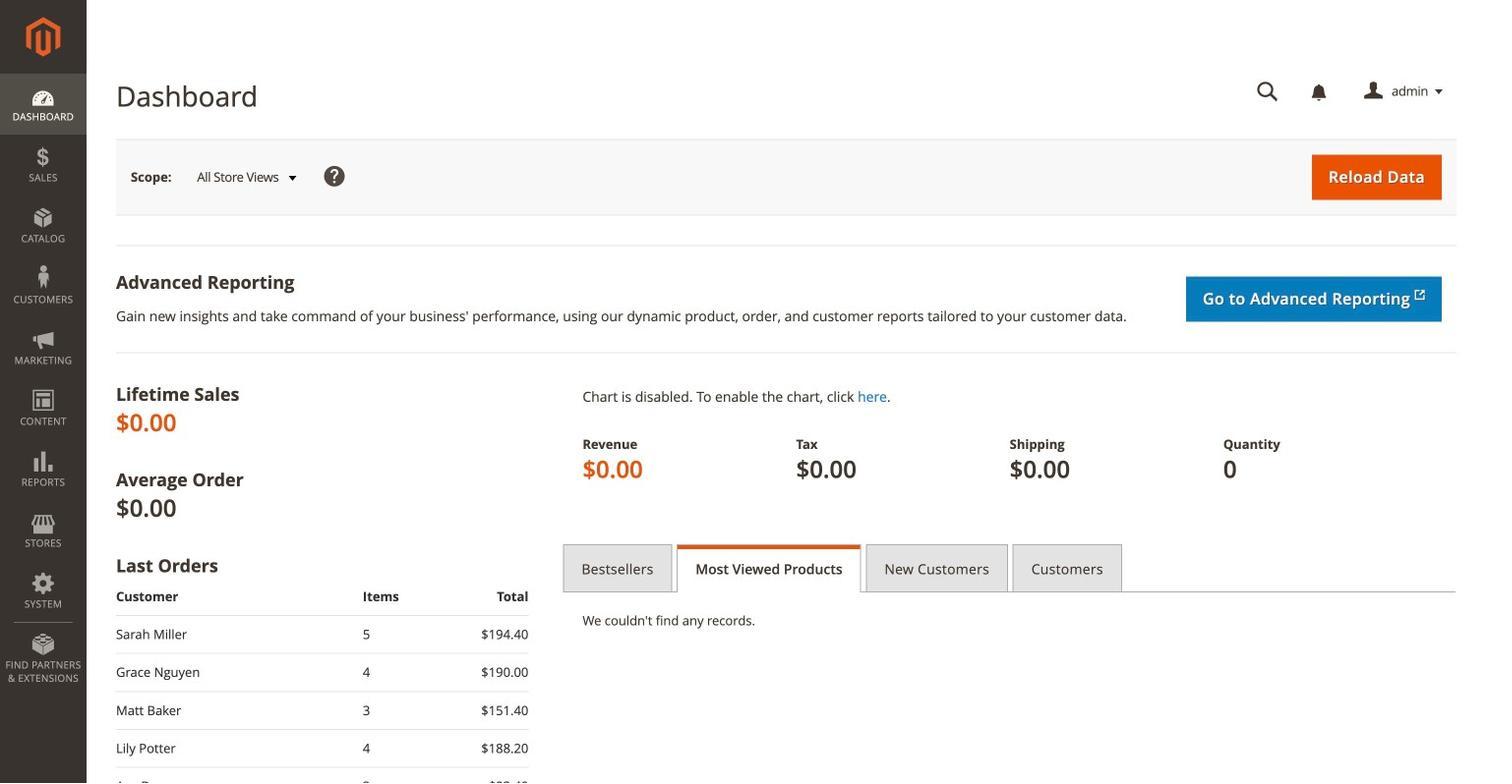 Task type: locate. For each thing, give the bounding box(es) containing it.
magento admin panel image
[[26, 17, 60, 57]]

tab list
[[563, 545, 1457, 593]]

None text field
[[1243, 75, 1292, 109]]

menu bar
[[0, 74, 87, 696]]



